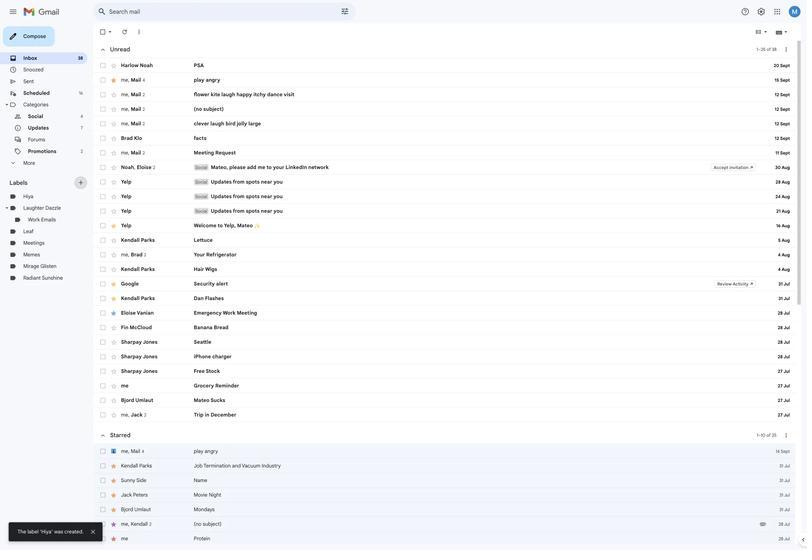 Task type: describe. For each thing, give the bounding box(es) containing it.
jones for free
[[159, 409, 175, 416]]

7 row from the top
[[104, 162, 808, 178]]

1 spots from the top
[[273, 199, 288, 206]]

1 vertical spatial eloise
[[134, 344, 151, 351]]

facts link
[[215, 150, 808, 158]]

your
[[303, 183, 316, 189]]

termination
[[226, 514, 256, 521]]

angry for play angry "link" inside the row
[[227, 498, 242, 505]]

banana
[[215, 361, 236, 368]]

2 yelp from the top
[[134, 215, 146, 222]]

itchy
[[281, 102, 295, 109]]

meeting request
[[215, 166, 262, 173]]

social updates from spots near you for 11th row
[[217, 231, 314, 238]]

bjord
[[134, 441, 149, 448]]

starred button
[[106, 476, 148, 492]]

refresh image
[[134, 32, 142, 40]]

play angry for 1st play angry "link" from the top of the page
[[215, 85, 245, 92]]

row containing sunny side
[[104, 526, 808, 542]]

memes link
[[26, 280, 45, 287]]

banana bread
[[215, 361, 254, 368]]

brad
[[134, 150, 147, 157]]

, inside trip in december row
[[142, 458, 144, 464]]

kendall for hair wigs
[[134, 296, 155, 303]]

unread tab panel
[[104, 45, 808, 469]]

forums
[[31, 152, 50, 159]]

add
[[274, 183, 285, 189]]

mateo sucks
[[215, 441, 250, 448]]

meetings
[[26, 267, 50, 274]]

vanian
[[152, 344, 171, 351]]

2 row from the top
[[104, 81, 808, 97]]

leaf
[[26, 254, 37, 261]]

emergency work meeting link
[[215, 344, 808, 352]]

sharpay jones for free
[[134, 409, 175, 416]]

search mail image
[[106, 6, 121, 20]]

seattle
[[215, 377, 235, 384]]

starred tab panel
[[104, 469, 808, 550]]

row containing eloise vanian
[[104, 340, 808, 356]]

lettuce link
[[215, 263, 808, 271]]

hair wigs link
[[215, 295, 808, 303]]

3 spots from the top
[[273, 231, 288, 238]]

3 yelp from the top
[[134, 231, 146, 238]]

social link
[[31, 126, 48, 133]]

sharpay for free
[[134, 409, 157, 416]]

4 inside unread tab panel
[[158, 86, 161, 92]]

harlow noah
[[134, 69, 170, 76]]

job termination and vacuum industry
[[215, 514, 312, 521]]

near for 19th row from the bottom
[[290, 199, 303, 206]]

brad klo
[[134, 150, 158, 157]]

mateo,
[[234, 183, 253, 189]]

scheduled link
[[26, 100, 55, 107]]

angry for 1st play angry "link" from the top of the page
[[228, 85, 245, 92]]

4 yelp from the top
[[134, 247, 146, 254]]

psa link
[[215, 69, 808, 77]]

work inside unread tab panel
[[247, 344, 262, 351]]

yelp,
[[249, 247, 262, 254]]

your
[[215, 280, 228, 287]]

parks for job termination and vacuum industry
[[155, 514, 169, 521]]

unread
[[122, 51, 144, 59]]

fin mccloud
[[134, 361, 169, 368]]

row containing google
[[104, 307, 808, 324]]

laughter dazzle link
[[26, 228, 68, 235]]

Search mail text field
[[121, 9, 356, 17]]

trip
[[215, 458, 226, 465]]

me , mail 4 inside play angry row
[[134, 498, 160, 505]]

iphone
[[215, 393, 234, 400]]

social mateo, please add me to your linkedin network
[[217, 183, 365, 189]]

row containing fin mccloud
[[104, 356, 808, 372]]

lettuce
[[215, 263, 236, 270]]

scheduled
[[26, 100, 55, 107]]

3 row from the top
[[104, 97, 808, 113]]

kendall for lettuce
[[134, 263, 155, 270]]

work emails
[[31, 241, 62, 248]]

me , mail for meeting request
[[134, 166, 157, 173]]

your refrigerator link
[[215, 279, 808, 287]]

kite
[[234, 102, 245, 109]]

kendall for dan flashes
[[134, 328, 155, 335]]

laughter
[[26, 228, 49, 235]]

2 you from the top
[[304, 215, 314, 222]]

alert
[[240, 312, 253, 319]]

from for 18th row from the bottom
[[259, 215, 272, 222]]

security alert link
[[215, 312, 788, 320]]

flower kite laugh happy itchy dance visit link
[[215, 101, 808, 109]]

row containing bjord umlaut
[[104, 437, 808, 453]]

stock
[[229, 409, 244, 416]]

visit
[[315, 102, 327, 109]]

from for 11th row
[[259, 231, 272, 238]]

11 row from the top
[[104, 227, 808, 243]]

categories
[[26, 113, 54, 120]]

social inside labels navigation
[[31, 126, 48, 133]]

4 inside play angry row
[[157, 499, 160, 505]]

hair wigs
[[215, 296, 241, 303]]

work inside labels navigation
[[31, 241, 44, 248]]

1 horizontal spatial mateo
[[263, 247, 281, 254]]

mccloud
[[144, 361, 169, 368]]

emergency work meeting
[[215, 344, 286, 351]]

sucks
[[234, 441, 250, 448]]

sent
[[26, 87, 38, 94]]

psa
[[215, 69, 226, 76]]

1 mail from the top
[[145, 85, 157, 92]]

kendall parks for lettuce
[[134, 263, 172, 270]]

bread
[[237, 361, 254, 368]]

sunny side
[[134, 530, 163, 537]]

work emails link
[[31, 241, 62, 248]]

row containing harlow noah
[[104, 65, 808, 81]]

accep button
[[790, 182, 808, 190]]

in
[[227, 458, 233, 465]]

14 row from the top
[[104, 275, 808, 291]]

unread button
[[106, 47, 148, 63]]

more
[[26, 178, 39, 185]]

linkedin
[[317, 183, 341, 189]]

, inside play angry row
[[142, 498, 144, 505]]

welcome to yelp, mateo
[[215, 247, 282, 254]]

noah , eloise 2
[[134, 182, 172, 189]]

compose
[[26, 37, 51, 44]]

27 row from the top
[[104, 542, 808, 550]]

(no subject)
[[215, 118, 249, 125]]

me ,
[[134, 134, 145, 141]]

please
[[255, 183, 273, 189]]

jones for iphone
[[159, 393, 175, 400]]

free stock link
[[215, 409, 808, 417]]

15 row from the top
[[104, 291, 808, 307]]

social for 19th row from the bottom
[[217, 199, 230, 205]]

mateo inside "link"
[[215, 441, 233, 448]]

3 you from the top
[[304, 231, 314, 238]]

4 row from the top
[[104, 113, 808, 129]]

labels heading
[[11, 199, 86, 207]]

2 spots from the top
[[273, 215, 288, 222]]

social inside social mateo, please add me to your linkedin network
[[217, 183, 230, 189]]

2 inside labels navigation
[[90, 165, 92, 171]]

2 for noah
[[170, 183, 172, 189]]

sharpay jones for iphone
[[134, 393, 175, 400]]

revie
[[797, 312, 808, 318]]

meeting request link
[[215, 166, 808, 174]]

1 vertical spatial noah
[[134, 182, 149, 189]]

23 row from the top
[[104, 421, 808, 437]]

dan flashes
[[215, 328, 249, 335]]

gmail image
[[26, 5, 70, 21]]

job
[[215, 514, 225, 521]]



Task type: locate. For each thing, give the bounding box(es) containing it.
me , mail 4 down the starred
[[134, 498, 160, 505]]

1 play angry link from the top
[[215, 85, 808, 93]]

play angry link up "job termination and vacuum industry" link
[[215, 498, 808, 506]]

26 row from the top
[[104, 526, 808, 542]]

19 row from the top
[[104, 356, 808, 372]]

1 horizontal spatial work
[[247, 344, 262, 351]]

job termination and vacuum industry link
[[215, 514, 808, 522]]

22 row from the top
[[104, 405, 808, 421]]

21 row from the top
[[104, 388, 808, 405]]

4 down 16
[[89, 126, 92, 132]]

fin
[[134, 361, 143, 368]]

2 horizontal spatial 2
[[170, 183, 172, 189]]

2 vertical spatial 2
[[160, 458, 162, 464]]

13 row from the top
[[104, 259, 808, 275]]

angry up termination
[[227, 498, 242, 505]]

1 social updates from spots near you from the top
[[217, 199, 314, 206]]

0 vertical spatial near
[[290, 199, 303, 206]]

17 row from the top
[[104, 324, 808, 340]]

2
[[90, 165, 92, 171], [170, 183, 172, 189], [160, 458, 162, 464]]

3 from from the top
[[259, 231, 272, 238]]

0 horizontal spatial to
[[242, 247, 247, 254]]

1 kendall from the top
[[134, 263, 155, 270]]

2 vertical spatial 4
[[157, 499, 160, 505]]

welcome
[[215, 247, 240, 254]]

play inside row
[[215, 85, 227, 92]]

kendall for job termination and vacuum industry
[[134, 514, 153, 521]]

0 vertical spatial play angry
[[215, 85, 245, 92]]

2 vertical spatial sharpay jones
[[134, 409, 175, 416]]

eloise up fin on the bottom of page
[[134, 344, 151, 351]]

me , mail down harlow
[[134, 101, 157, 108]]

4 kendall parks from the top
[[134, 514, 169, 521]]

security
[[215, 312, 239, 319]]

3 mail from the top
[[145, 118, 157, 125]]

subject)
[[226, 118, 249, 125]]

parks
[[156, 263, 172, 270], [156, 296, 172, 303], [156, 328, 172, 335], [155, 514, 169, 521]]

facts
[[215, 150, 229, 157]]

snoozed link
[[26, 74, 48, 81]]

1 horizontal spatial meeting
[[263, 344, 286, 351]]

None checkbox
[[110, 101, 118, 109], [110, 150, 118, 158], [110, 166, 118, 174], [110, 498, 118, 506], [110, 514, 118, 522], [110, 530, 118, 538], [110, 546, 118, 550], [110, 101, 118, 109], [110, 150, 118, 158], [110, 166, 118, 174], [110, 498, 118, 506], [110, 514, 118, 522], [110, 530, 118, 538], [110, 546, 118, 550]]

updates link
[[31, 139, 54, 146]]

6 row from the top
[[104, 146, 808, 162]]

play angry row
[[104, 494, 808, 510]]

mail for flower
[[145, 101, 157, 108]]

main content
[[104, 26, 808, 550]]

1 horizontal spatial noah
[[155, 69, 170, 76]]

to left yelp,
[[242, 247, 247, 254]]

more button
[[0, 175, 97, 188]]

social updates from spots near you for 19th row from the bottom
[[217, 199, 314, 206]]

4 mail from the top
[[145, 166, 157, 173]]

categories link
[[26, 113, 54, 120]]

play angry link down psa link
[[215, 85, 808, 93]]

play angry for play angry "link" inside the row
[[215, 498, 242, 505]]

mateo up trip
[[215, 441, 233, 448]]

0 vertical spatial jones
[[159, 377, 175, 384]]

alert
[[13, 19, 808, 26]]

1 vertical spatial from
[[259, 215, 272, 222]]

row containing brad klo
[[104, 146, 808, 162]]

2 play angry from the top
[[215, 498, 242, 505]]

play up job
[[215, 498, 226, 505]]

row
[[104, 65, 808, 81], [104, 81, 808, 97], [104, 97, 808, 113], [104, 113, 808, 129], [104, 129, 808, 146], [104, 146, 808, 162], [104, 162, 808, 178], [104, 178, 808, 194], [104, 194, 808, 210], [104, 210, 808, 227], [104, 227, 808, 243], [104, 243, 808, 259], [104, 259, 808, 275], [104, 275, 808, 291], [104, 291, 808, 307], [104, 307, 808, 324], [104, 324, 808, 340], [104, 340, 808, 356], [104, 356, 808, 372], [104, 372, 808, 388], [104, 388, 808, 405], [104, 405, 808, 421], [104, 421, 808, 437], [104, 437, 808, 453], [104, 510, 808, 526], [104, 526, 808, 542], [104, 542, 808, 550]]

angry up kite
[[228, 85, 245, 92]]

to
[[296, 183, 302, 189], [242, 247, 247, 254]]

2 jones from the top
[[159, 393, 175, 400]]

0 vertical spatial angry
[[228, 85, 245, 92]]

mail inside play angry row
[[145, 498, 156, 505]]

compose button
[[3, 29, 61, 52]]

promotions link
[[31, 165, 63, 172]]

kendall inside starred tab panel
[[134, 514, 153, 521]]

3 sharpay from the top
[[134, 409, 157, 416]]

promotions
[[31, 165, 63, 172]]

0 vertical spatial social updates from spots near you
[[217, 199, 314, 206]]

1 vertical spatial work
[[247, 344, 262, 351]]

4 inside labels navigation
[[89, 126, 92, 132]]

0 horizontal spatial noah
[[134, 182, 149, 189]]

updates inside labels navigation
[[31, 139, 54, 146]]

social updates from spots near you for 18th row from the bottom
[[217, 215, 314, 222]]

angry inside row
[[228, 85, 245, 92]]

24 row from the top
[[104, 437, 808, 453]]

0 vertical spatial spots
[[273, 199, 288, 206]]

jack
[[145, 458, 158, 464]]

snoozed
[[26, 74, 48, 81]]

play angry up job
[[215, 498, 242, 505]]

forums link
[[31, 152, 50, 159]]

google
[[134, 312, 154, 319]]

play angry up flower
[[215, 85, 245, 92]]

hiya link
[[26, 215, 37, 222]]

2 me , mail 4 from the top
[[134, 498, 160, 505]]

8 row from the top
[[104, 178, 808, 194]]

0 vertical spatial noah
[[155, 69, 170, 76]]

0 vertical spatial sharpay
[[134, 377, 157, 384]]

kendall parks for job termination and vacuum industry
[[134, 514, 169, 521]]

25 row from the top
[[104, 510, 808, 526]]

1 me , mail 4 from the top
[[134, 85, 161, 92]]

play down 'psa'
[[215, 85, 227, 92]]

4 down harlow noah
[[158, 86, 161, 92]]

me inside play angry row
[[134, 498, 142, 505]]

1 vertical spatial sharpay jones
[[134, 393, 175, 400]]

2 kendall parks from the top
[[134, 296, 172, 303]]

2 mail from the top
[[145, 101, 157, 108]]

0 horizontal spatial 2
[[90, 165, 92, 171]]

your refrigerator
[[215, 280, 263, 287]]

revie button
[[794, 312, 808, 320]]

5 mail from the top
[[145, 498, 156, 505]]

me , mail down the brad klo
[[134, 166, 157, 173]]

1 vertical spatial near
[[290, 215, 303, 222]]

harlow
[[134, 69, 154, 76]]

2 inside 'noah , eloise 2'
[[170, 183, 172, 189]]

play for 1st play angry "link" from the top of the page
[[215, 85, 227, 92]]

me , mail 4 down harlow
[[134, 85, 161, 92]]

16 row from the top
[[104, 307, 808, 324]]

flower
[[215, 102, 233, 109]]

parks inside starred tab panel
[[155, 514, 169, 521]]

side
[[151, 530, 163, 537]]

2 vertical spatial from
[[259, 231, 272, 238]]

0 horizontal spatial meeting
[[215, 166, 238, 173]]

kendall parks inside starred tab panel
[[134, 514, 169, 521]]

banana bread link
[[215, 360, 808, 368]]

1 vertical spatial play
[[215, 498, 226, 505]]

0 vertical spatial meeting
[[215, 166, 238, 173]]

free
[[215, 409, 227, 416]]

flashes
[[228, 328, 249, 335]]

wigs
[[228, 296, 241, 303]]

20 row from the top
[[104, 372, 808, 388]]

flower kite laugh happy itchy dance visit
[[215, 102, 327, 109]]

trip in december
[[215, 458, 262, 465]]

1 vertical spatial meeting
[[263, 344, 286, 351]]

to left the your
[[296, 183, 302, 189]]

me , mail up me ,
[[134, 118, 157, 125]]

1 vertical spatial 2
[[170, 183, 172, 189]]

1 play from the top
[[215, 85, 227, 92]]

0 vertical spatial you
[[304, 199, 314, 206]]

0 vertical spatial work
[[31, 241, 44, 248]]

play angry inside row
[[215, 498, 242, 505]]

None search field
[[104, 3, 395, 23]]

me , mail for flower kite laugh happy itchy dance visit
[[134, 101, 157, 108]]

play angry link inside row
[[215, 498, 808, 506]]

spots
[[273, 199, 288, 206], [273, 215, 288, 222], [273, 231, 288, 238]]

happy
[[263, 102, 280, 109]]

2 from from the top
[[259, 215, 272, 222]]

1 row from the top
[[104, 65, 808, 81]]

trip in december link
[[215, 457, 808, 465]]

klo
[[149, 150, 158, 157]]

near for 18th row from the bottom
[[290, 215, 303, 222]]

refrigerator
[[229, 280, 263, 287]]

angry
[[228, 85, 245, 92], [227, 498, 242, 505]]

3 near from the top
[[290, 231, 303, 238]]

0 vertical spatial me , mail 4
[[134, 85, 161, 92]]

bjord umlaut
[[134, 441, 170, 448]]

2 play angry link from the top
[[215, 498, 808, 506]]

1 vertical spatial you
[[304, 215, 314, 222]]

meeting
[[215, 166, 238, 173], [263, 344, 286, 351]]

industry
[[291, 514, 312, 521]]

0 vertical spatial 4
[[158, 86, 161, 92]]

name link
[[215, 530, 808, 538]]

0 vertical spatial mateo
[[263, 247, 281, 254]]

0 vertical spatial 2
[[90, 165, 92, 171]]

from for 19th row from the bottom
[[259, 199, 272, 206]]

social for 11th row
[[217, 231, 230, 238]]

2 vertical spatial me , mail
[[134, 166, 157, 173]]

from
[[259, 199, 272, 206], [259, 215, 272, 222], [259, 231, 272, 238]]

social for 18th row from the bottom
[[217, 215, 230, 221]]

labels navigation
[[0, 26, 104, 550]]

1 vertical spatial play angry link
[[215, 498, 808, 506]]

16
[[88, 100, 92, 106]]

0 vertical spatial from
[[259, 199, 272, 206]]

umlaut
[[150, 441, 170, 448]]

jones
[[159, 377, 175, 384], [159, 393, 175, 400], [159, 409, 175, 416]]

main content containing unread
[[104, 26, 808, 550]]

0 vertical spatial play angry link
[[215, 85, 808, 93]]

kendall parks for dan flashes
[[134, 328, 172, 335]]

10 row from the top
[[104, 210, 808, 227]]

and
[[258, 514, 268, 521]]

1 vertical spatial sharpay
[[134, 393, 157, 400]]

3 kendall from the top
[[134, 328, 155, 335]]

me , mail 4 inside unread tab panel
[[134, 85, 161, 92]]

1 jones from the top
[[159, 377, 175, 384]]

5 row from the top
[[104, 129, 808, 146]]

2 vertical spatial spots
[[273, 231, 288, 238]]

starred
[[122, 480, 145, 488]]

1 vertical spatial mateo
[[215, 441, 233, 448]]

(no
[[215, 118, 224, 125]]

play angry
[[215, 85, 245, 92], [215, 498, 242, 505]]

welcome to yelp, mateo link
[[215, 247, 808, 255]]

me , mail for (no subject)
[[134, 118, 157, 125]]

inbox link
[[26, 61, 41, 68]]

me , mail 4
[[134, 85, 161, 92], [134, 498, 160, 505]]

9 row from the top
[[104, 194, 808, 210]]

0 horizontal spatial work
[[31, 241, 44, 248]]

mateo
[[263, 247, 281, 254], [215, 441, 233, 448]]

0 vertical spatial sharpay jones
[[134, 377, 175, 384]]

mail for meeting
[[145, 166, 157, 173]]

1 vertical spatial me , mail 4
[[134, 498, 160, 505]]

eloise vanian
[[134, 344, 171, 351]]

1 vertical spatial jones
[[159, 393, 175, 400]]

1 horizontal spatial 2
[[160, 458, 162, 464]]

sharpay jones
[[134, 377, 175, 384], [134, 393, 175, 400], [134, 409, 175, 416]]

1 sharpay jones from the top
[[134, 377, 175, 384]]

None checkbox
[[110, 32, 118, 40], [110, 69, 118, 77], [110, 85, 118, 93], [110, 117, 118, 125], [110, 134, 118, 142], [110, 182, 118, 190], [110, 441, 118, 449], [110, 457, 118, 465], [110, 32, 118, 40], [110, 69, 118, 77], [110, 85, 118, 93], [110, 117, 118, 125], [110, 134, 118, 142], [110, 182, 118, 190], [110, 441, 118, 449], [110, 457, 118, 465]]

charger
[[236, 393, 257, 400]]

2 vertical spatial social updates from spots near you
[[217, 231, 314, 238]]

dan flashes link
[[215, 328, 808, 336]]

kendall parks for hair wigs
[[134, 296, 172, 303]]

,
[[142, 85, 144, 92], [142, 101, 144, 108], [142, 118, 144, 125], [142, 134, 144, 141], [142, 166, 144, 173], [149, 182, 150, 189], [142, 458, 144, 464], [142, 498, 144, 505]]

sharpay for iphone
[[134, 393, 157, 400]]

name
[[215, 530, 230, 537]]

1 yelp from the top
[[134, 199, 146, 206]]

parks for hair wigs
[[156, 296, 172, 303]]

1 you from the top
[[304, 199, 314, 206]]

0 vertical spatial eloise
[[152, 182, 168, 189]]

2 vertical spatial sharpay
[[134, 409, 157, 416]]

mail for (no
[[145, 118, 157, 125]]

play
[[215, 85, 227, 92], [215, 498, 226, 505]]

3 kendall parks from the top
[[134, 328, 172, 335]]

near for 11th row
[[290, 231, 303, 238]]

2 vertical spatial near
[[290, 231, 303, 238]]

3 social updates from spots near you from the top
[[217, 231, 314, 238]]

eloise down klo
[[152, 182, 168, 189]]

2 inside me , jack 2
[[160, 458, 162, 464]]

1 near from the top
[[290, 199, 303, 206]]

2 me , mail from the top
[[134, 118, 157, 125]]

18 row from the top
[[104, 340, 808, 356]]

1 vertical spatial to
[[242, 247, 247, 254]]

0 vertical spatial play
[[215, 85, 227, 92]]

1 vertical spatial me , mail
[[134, 118, 157, 125]]

2 social updates from spots near you from the top
[[217, 215, 314, 222]]

2 near from the top
[[290, 215, 303, 222]]

play for play angry "link" inside the row
[[215, 498, 226, 505]]

dan
[[215, 328, 226, 335]]

1 vertical spatial spots
[[273, 215, 288, 222]]

1 sharpay from the top
[[134, 377, 157, 384]]

laughter dazzle
[[26, 228, 68, 235]]

play angry inside row
[[215, 85, 245, 92]]

0 vertical spatial to
[[296, 183, 302, 189]]

0 vertical spatial me , mail
[[134, 101, 157, 108]]

1 from from the top
[[259, 199, 272, 206]]

play inside row
[[215, 498, 226, 505]]

angry inside row
[[227, 498, 242, 505]]

1 vertical spatial social updates from spots near you
[[217, 215, 314, 222]]

work down laughter
[[31, 241, 44, 248]]

1 kendall parks from the top
[[134, 263, 172, 270]]

3 me , mail from the top
[[134, 166, 157, 173]]

main menu image
[[10, 8, 19, 18]]

1 horizontal spatial eloise
[[152, 182, 168, 189]]

free stock
[[215, 409, 244, 416]]

iphone charger
[[215, 393, 257, 400]]

mateo right yelp,
[[263, 247, 281, 254]]

3 sharpay jones from the top
[[134, 409, 175, 416]]

sunny
[[134, 530, 150, 537]]

dance
[[297, 102, 314, 109]]

2 vertical spatial jones
[[159, 409, 175, 416]]

2 play from the top
[[215, 498, 226, 505]]

accep
[[793, 183, 808, 189]]

parks for dan flashes
[[156, 328, 172, 335]]

parks for lettuce
[[156, 263, 172, 270]]

12 row from the top
[[104, 243, 808, 259]]

2 sharpay from the top
[[134, 393, 157, 400]]

work up bread
[[247, 344, 262, 351]]

december
[[234, 458, 262, 465]]

laugh
[[246, 102, 261, 109]]

4 kendall from the top
[[134, 514, 153, 521]]

1 play angry from the top
[[215, 85, 245, 92]]

2 for me
[[160, 458, 162, 464]]

me inside trip in december row
[[134, 458, 142, 464]]

0 horizontal spatial mateo
[[215, 441, 233, 448]]

2 vertical spatial you
[[304, 231, 314, 238]]

noah down the brad
[[134, 182, 149, 189]]

request
[[239, 166, 262, 173]]

1 vertical spatial 4
[[89, 126, 92, 132]]

1 me , mail from the top
[[134, 101, 157, 108]]

inbox
[[26, 61, 41, 68]]

2 kendall from the top
[[134, 296, 155, 303]]

trip in december row
[[104, 453, 808, 469]]

me , mail
[[134, 101, 157, 108], [134, 118, 157, 125], [134, 166, 157, 173]]

row containing noah
[[104, 178, 808, 194]]

kendall
[[134, 263, 155, 270], [134, 296, 155, 303], [134, 328, 155, 335], [134, 514, 153, 521]]

sent link
[[26, 87, 38, 94]]

1 vertical spatial angry
[[227, 498, 242, 505]]

0 horizontal spatial eloise
[[134, 344, 151, 351]]

1 horizontal spatial to
[[296, 183, 302, 189]]

to inside welcome to yelp, mateo link
[[242, 247, 247, 254]]

noah right harlow
[[155, 69, 170, 76]]

2 sharpay jones from the top
[[134, 393, 175, 400]]

1 vertical spatial play angry
[[215, 498, 242, 505]]

4 up side
[[157, 499, 160, 505]]

noah
[[155, 69, 170, 76], [134, 182, 149, 189]]

3 jones from the top
[[159, 409, 175, 416]]



Task type: vqa. For each thing, say whether or not it's contained in the screenshot.


